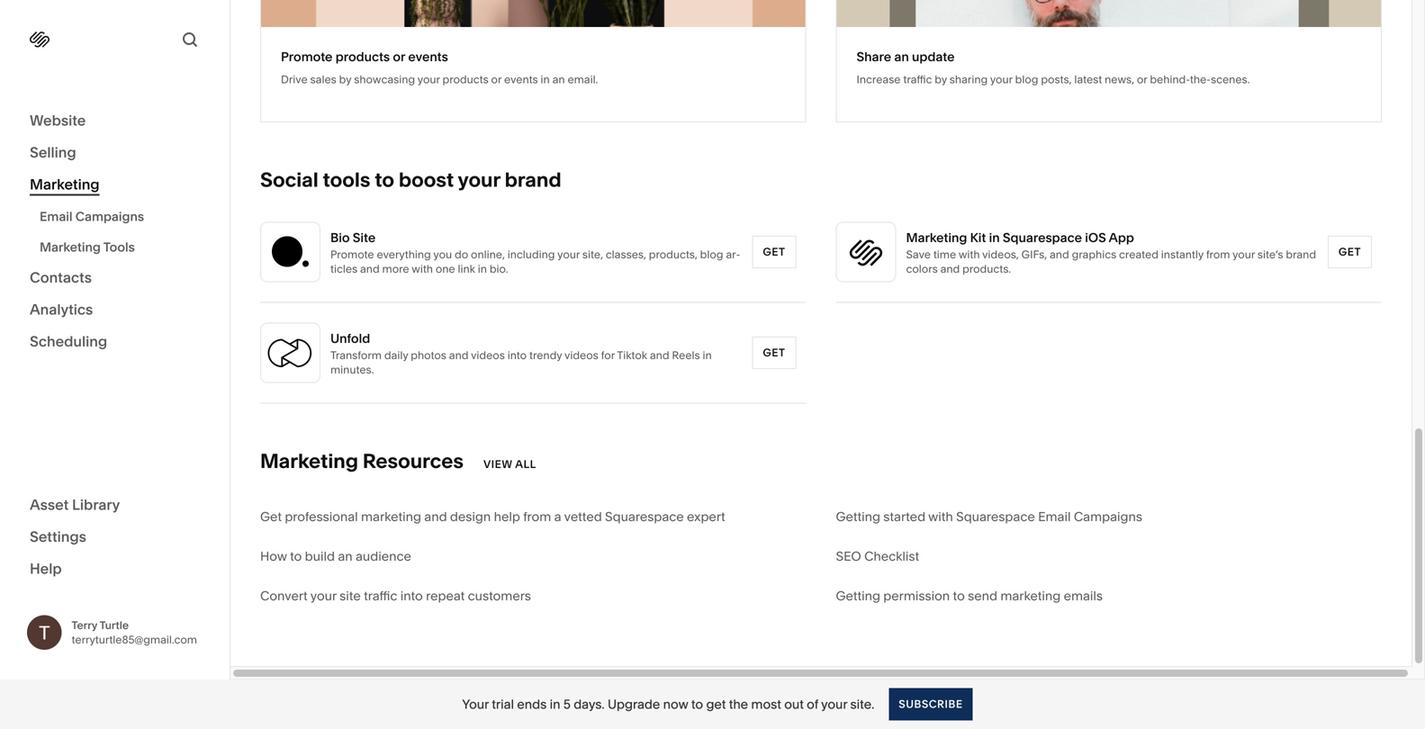 Task type: locate. For each thing, give the bounding box(es) containing it.
help link
[[30, 559, 62, 579]]

library
[[72, 496, 120, 514]]

email campaigns link
[[40, 201, 210, 232]]

ends
[[517, 697, 547, 712]]

marketing
[[30, 176, 100, 193], [40, 239, 101, 255]]

your
[[821, 697, 847, 712]]

your
[[462, 697, 489, 712]]

website link
[[30, 111, 200, 132]]

out
[[784, 697, 804, 712]]

scheduling
[[30, 333, 107, 350]]

subscribe
[[899, 698, 963, 711]]

now
[[663, 697, 688, 712]]

help
[[30, 560, 62, 578]]

in
[[550, 697, 560, 712]]

scheduling link
[[30, 332, 200, 353]]

selling
[[30, 144, 76, 161]]

settings link
[[30, 527, 200, 548]]

marketing up email
[[30, 176, 100, 193]]

email campaigns
[[40, 209, 144, 224]]

to
[[691, 697, 703, 712]]

your trial ends in 5 days. upgrade now to get the most out of your site.
[[462, 697, 874, 712]]

0 vertical spatial marketing
[[30, 176, 100, 193]]

get
[[706, 697, 726, 712]]

the
[[729, 697, 748, 712]]

marketing tools
[[40, 239, 135, 255]]

1 vertical spatial marketing
[[40, 239, 101, 255]]

of
[[807, 697, 818, 712]]

most
[[751, 697, 781, 712]]

contacts link
[[30, 268, 200, 289]]

asset library link
[[30, 495, 200, 516]]

campaigns
[[75, 209, 144, 224]]

marketing up contacts
[[40, 239, 101, 255]]



Task type: vqa. For each thing, say whether or not it's contained in the screenshot.
days.
yes



Task type: describe. For each thing, give the bounding box(es) containing it.
asset
[[30, 496, 69, 514]]

upgrade
[[608, 697, 660, 712]]

selling link
[[30, 143, 200, 164]]

terry
[[72, 619, 97, 632]]

asset library
[[30, 496, 120, 514]]

marketing tools link
[[40, 232, 210, 262]]

analytics
[[30, 301, 93, 318]]

marketing for marketing tools
[[40, 239, 101, 255]]

marketing link
[[30, 175, 200, 196]]

settings
[[30, 528, 86, 546]]

email
[[40, 209, 72, 224]]

trial
[[492, 697, 514, 712]]

subscribe button
[[889, 688, 973, 721]]

contacts
[[30, 269, 92, 286]]

marketing for marketing
[[30, 176, 100, 193]]

days.
[[574, 697, 605, 712]]

website
[[30, 112, 86, 129]]

5
[[563, 697, 571, 712]]

analytics link
[[30, 300, 200, 321]]

site.
[[850, 697, 874, 712]]

turtle
[[100, 619, 129, 632]]

terry turtle terryturtle85@gmail.com
[[72, 619, 197, 646]]

tools
[[103, 239, 135, 255]]

terryturtle85@gmail.com
[[72, 633, 197, 646]]



